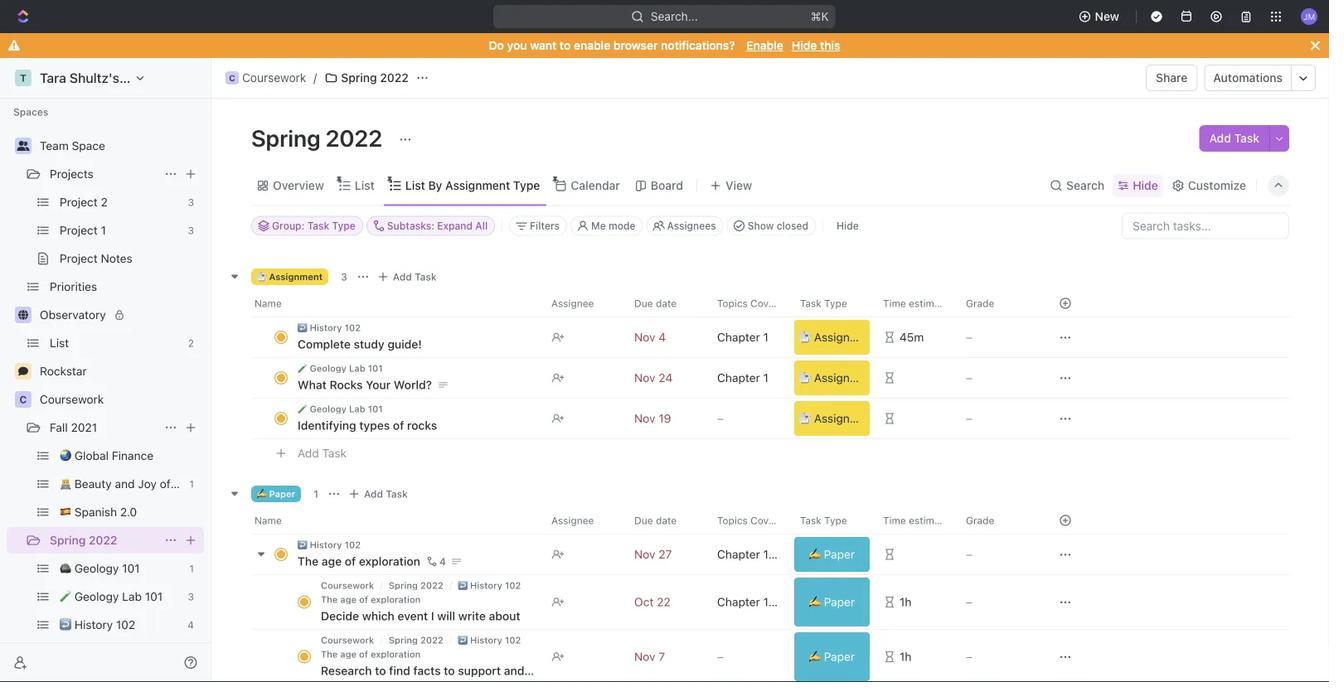 Task type: vqa. For each thing, say whether or not it's contained in the screenshot.


Task type: describe. For each thing, give the bounding box(es) containing it.
geology down 🪨 geology 101
[[74, 590, 119, 604]]

date for name
[[656, 515, 677, 527]]

102 inside coursework / spring 2022 / ↩️ history 102 the age of exploration decide which event i will write about
[[505, 581, 521, 592]]

🧪 inside 🧪  geology lab 101 identifying types of rocks
[[298, 404, 307, 415]]

world?
[[394, 379, 432, 392]]

assignment for what rocks your world? link
[[814, 371, 877, 385]]

about
[[489, 610, 520, 624]]

of inside the 👨‍💻 beauty and joy of computing link
[[160, 477, 171, 491]]

group: task type
[[272, 220, 356, 232]]

✍️ for –
[[809, 650, 821, 664]]

tara shultz's workspace
[[40, 70, 191, 86]]

0 vertical spatial age
[[322, 555, 342, 569]]

chapter 1&2
[[717, 548, 783, 562]]

due date for assignee
[[634, 298, 677, 310]]

subtasks: expand all
[[387, 220, 488, 232]]

project 1
[[60, 223, 106, 237]]

1 horizontal spatial 🧪  geology lab 101
[[298, 364, 383, 374]]

2.0
[[120, 505, 137, 519]]

t
[[20, 72, 27, 84]]

task type for 1st "task type" dropdown button from the bottom
[[800, 515, 847, 527]]

of up decide on the left of page
[[345, 555, 356, 569]]

1 horizontal spatial coursework, , element
[[226, 71, 239, 85]]

customize button
[[1166, 174, 1251, 197]]

finance
[[112, 449, 153, 463]]

📑  assignment for what rocks your world? link
[[799, 371, 877, 385]]

🇪🇸 spanish 2.0 link
[[60, 499, 201, 526]]

hide inside button
[[837, 220, 859, 232]]

project for project 1
[[60, 223, 98, 237]]

↩️ inside coursework / spring 2022 / ↩️ history 102 the age of exploration research to find facts to support and/or discredit my opinion
[[458, 636, 468, 646]]

topics covered for 1st topics covered dropdown button from the bottom
[[717, 515, 790, 527]]

project notes
[[60, 252, 132, 265]]

new button
[[1072, 3, 1129, 30]]

📑 for what rocks your world? link
[[799, 371, 811, 385]]

4 inside 4 button
[[439, 556, 446, 568]]

coursework link for decide
[[321, 581, 374, 592]]

assignee for second assignee dropdown button from the top
[[551, 515, 594, 527]]

view button
[[704, 174, 758, 197]]

🌏
[[60, 449, 71, 463]]

2 name from the top
[[255, 515, 282, 527]]

tara
[[40, 70, 66, 86]]

🧪  geology lab 101 inside sidebar navigation
[[60, 590, 163, 604]]

3 for project 2
[[188, 197, 194, 208]]

chapter for 🧪  geology lab 101 chapter 1 button
[[717, 371, 760, 385]]

✍️ for chapter 1&2
[[809, 548, 821, 562]]

🌏 global finance link
[[60, 443, 201, 469]]

decide which event i will write about link
[[317, 605, 538, 629]]

list by assignment type link
[[402, 174, 540, 197]]

101 inside 🧪  geology lab 101 identifying types of rocks
[[368, 404, 383, 415]]

🇪🇸 spanish 2.0
[[60, 505, 137, 519]]

topics for 1st topics covered dropdown button from the bottom
[[717, 515, 748, 527]]

chapter 1 for ↩️ history 102
[[717, 331, 769, 345]]

2 horizontal spatial list
[[405, 179, 425, 192]]

🇪🇸
[[60, 505, 71, 519]]

view
[[726, 179, 752, 192]]

rockstar
[[40, 364, 87, 378]]

1 horizontal spatial to
[[444, 665, 455, 678]]

due for assignee
[[634, 298, 653, 310]]

list for the bottom list "link"
[[50, 336, 69, 350]]

time for 2nd "time estimate" 'dropdown button' from the bottom
[[883, 298, 906, 310]]

priorities
[[50, 280, 97, 294]]

0 vertical spatial lab
[[349, 364, 365, 374]]

team space link
[[40, 133, 201, 159]]

identifying
[[298, 419, 356, 433]]

chapter 1&2 button
[[707, 534, 790, 576]]

due date button for assignee
[[624, 291, 707, 317]]

share
[[1156, 71, 1188, 85]]

add task button down subtasks:
[[373, 267, 443, 287]]

assignment for identifying types of rocks link
[[814, 412, 877, 426]]

spanish
[[74, 505, 117, 519]]

space
[[72, 139, 105, 153]]

research to find facts to support and/or discredit my opinion link
[[317, 660, 653, 682]]

assignees button
[[646, 216, 724, 236]]

2 time estimate button from the top
[[873, 508, 956, 534]]

chapter 1 button for ↩️ history 102
[[707, 317, 790, 359]]

↩️ inside ↩️ history 102 complete study guide!
[[298, 323, 307, 334]]

👨‍💻 beauty and joy of computing link
[[60, 471, 233, 497]]

project notes link
[[60, 245, 201, 272]]

show
[[748, 220, 774, 232]]

the for research
[[321, 650, 338, 660]]

1 vertical spatial list link
[[50, 330, 181, 357]]

history inside coursework / spring 2022 / ↩️ history 102 the age of exploration research to find facts to support and/or discredit my opinion
[[470, 636, 502, 646]]

🪨 geology 101 link
[[60, 556, 183, 582]]

filters button
[[509, 216, 567, 236]]

do
[[489, 39, 504, 52]]

time for 1st "time estimate" 'dropdown button' from the bottom of the page
[[883, 515, 906, 527]]

coursework for coursework / spring 2022 / ↩️ history 102 the age of exploration decide which event i will write about
[[321, 581, 374, 592]]

exploration for event
[[371, 595, 421, 606]]

1h button for –
[[873, 630, 956, 682]]

customize
[[1188, 179, 1246, 192]]

facts
[[413, 665, 441, 678]]

↩️ history 102 inside sidebar navigation
[[60, 618, 135, 632]]

📑  assignment button for complete study guide!
[[791, 317, 877, 359]]

1&2
[[763, 548, 783, 562]]

will
[[437, 610, 455, 624]]

list for right list "link"
[[355, 179, 375, 192]]

add down identifying
[[298, 447, 319, 461]]

↩️ history 102 complete study guide!
[[298, 323, 422, 352]]

date for assignee
[[656, 298, 677, 310]]

102 inside ↩️ history 102 complete study guide!
[[345, 323, 361, 334]]

4 inside sidebar navigation
[[188, 619, 194, 631]]

chapter for 'chapter 1&2' button
[[717, 548, 760, 562]]

mode
[[609, 220, 635, 232]]

1 assignee button from the top
[[541, 291, 624, 317]]

🪨
[[60, 562, 71, 575]]

🧪 inside sidebar navigation
[[60, 590, 71, 604]]

estimate for 1st "time estimate" 'dropdown button' from the bottom of the page
[[909, 515, 949, 527]]

paper for chapter 1&2
[[824, 548, 855, 562]]

show closed
[[748, 220, 808, 232]]

&
[[772, 596, 780, 609]]

automations
[[1213, 71, 1283, 85]]

projects link
[[50, 161, 158, 187]]

spring inside sidebar navigation
[[50, 534, 86, 547]]

lab inside sidebar navigation
[[122, 590, 142, 604]]

102 inside sidebar navigation
[[116, 618, 135, 632]]

history inside sidebar navigation
[[74, 618, 113, 632]]

identifying types of rocks link
[[294, 414, 538, 438]]

add up the customize
[[1209, 131, 1231, 145]]

2 📑  assignment button from the top
[[791, 358, 877, 399]]

list by assignment type
[[405, 179, 540, 192]]

grocery link
[[50, 104, 181, 131]]

find
[[389, 665, 410, 678]]

opinion
[[613, 665, 653, 678]]

coursework for coursework
[[40, 393, 104, 406]]

all
[[475, 220, 488, 232]]

2 inside chapter 1 & 2 button
[[783, 596, 790, 609]]

2021
[[71, 421, 97, 434]]

new
[[1095, 10, 1119, 23]]

1 vertical spatial 2
[[188, 337, 194, 349]]

chapter 1 & 2 button
[[707, 575, 790, 631]]

↩️ history 102 link down 🪨 geology 101 link
[[60, 612, 181, 638]]

0 horizontal spatial hide
[[792, 39, 817, 52]]

team space
[[40, 139, 105, 153]]

45m button
[[873, 317, 956, 359]]

overview
[[273, 179, 324, 192]]

chapter 1 button for 🧪  geology lab 101
[[707, 358, 790, 399]]

↩️ history 102 link up complete
[[298, 323, 361, 334]]

chapter 1 & 2
[[717, 596, 790, 609]]

filters
[[530, 220, 560, 232]]

search
[[1066, 179, 1105, 192]]

of inside 🧪  geology lab 101 identifying types of rocks
[[393, 419, 404, 433]]

project 1 link
[[60, 217, 181, 244]]

rocks
[[407, 419, 437, 433]]

1 covered from the top
[[751, 298, 790, 310]]

2022 inside sidebar navigation
[[89, 534, 117, 547]]

3 for 🧪  geology lab 101
[[188, 591, 194, 603]]

observatory
[[40, 308, 106, 322]]

estimate for 2nd "time estimate" 'dropdown button' from the bottom
[[909, 298, 949, 310]]

↩️ inside coursework / spring 2022 / ↩️ history 102 the age of exploration decide which event i will write about
[[458, 581, 468, 592]]

coursework for coursework / spring 2022 / ↩️ history 102 the age of exploration research to find facts to support and/or discredit my opinion
[[321, 636, 374, 646]]

↩️ up the age of exploration
[[298, 540, 307, 551]]

and
[[115, 477, 135, 491]]

i
[[431, 610, 434, 624]]

share button
[[1146, 65, 1198, 91]]

assignees
[[667, 220, 716, 232]]

✍️  paper button for 1&2
[[791, 534, 873, 576]]

study
[[354, 338, 385, 352]]

fall 2021 link
[[50, 415, 158, 441]]

add task button up the customize
[[1199, 125, 1269, 152]]

↩️ inside sidebar navigation
[[60, 618, 71, 632]]

102 up the age of exploration
[[345, 540, 361, 551]]

topics for 1st topics covered dropdown button
[[717, 298, 748, 310]]

me mode
[[591, 220, 635, 232]]

📑  assignment for complete study guide! link
[[799, 331, 877, 345]]

notifications?
[[661, 39, 735, 52]]

calendar
[[571, 179, 620, 192]]

✍️  paper for chapter 1 & 2
[[809, 596, 855, 609]]

2 topics covered button from the top
[[707, 508, 790, 534]]

chapter for ↩️ history 102's chapter 1 button
[[717, 331, 760, 345]]

1 name button from the top
[[251, 291, 541, 317]]

add task button down identifying
[[290, 444, 353, 464]]

2 name button from the top
[[251, 508, 541, 534]]

topics covered for 1st topics covered dropdown button
[[717, 298, 790, 310]]



Task type: locate. For each thing, give the bounding box(es) containing it.
–
[[966, 331, 973, 345], [966, 371, 973, 385], [717, 412, 724, 426], [966, 412, 973, 426], [966, 548, 973, 562], [966, 596, 973, 609], [717, 650, 724, 664], [966, 650, 973, 664]]

📑 for identifying types of rocks link
[[799, 412, 811, 426]]

0 vertical spatial 1h
[[900, 596, 912, 609]]

1 horizontal spatial list link
[[351, 174, 375, 197]]

0 vertical spatial grade
[[966, 298, 994, 310]]

time
[[883, 298, 906, 310], [883, 515, 906, 527]]

assignment
[[445, 179, 510, 192], [269, 272, 323, 283], [814, 331, 877, 345], [814, 371, 877, 385], [814, 412, 877, 426]]

list up group: task type
[[355, 179, 375, 192]]

1 horizontal spatial hide
[[837, 220, 859, 232]]

comment image
[[18, 366, 28, 376]]

0 vertical spatial 🧪  geology lab 101 link
[[298, 364, 383, 374]]

due date button for name
[[624, 508, 707, 534]]

coursework inside coursework / spring 2022 / ↩️ history 102 the age of exploration decide which event i will write about
[[321, 581, 374, 592]]

2 topics from the top
[[717, 515, 748, 527]]

project for project 2
[[60, 195, 98, 209]]

coursework inside coursework / spring 2022 / ↩️ history 102 the age of exploration research to find facts to support and/or discredit my opinion
[[321, 636, 374, 646]]

workspace
[[123, 70, 191, 86]]

decide
[[321, 610, 359, 624]]

102 up about
[[505, 581, 521, 592]]

time estimate for 1st "time estimate" 'dropdown button' from the bottom of the page
[[883, 515, 949, 527]]

0 vertical spatial 2
[[101, 195, 108, 209]]

coursework, , element right workspace
[[226, 71, 239, 85]]

1 horizontal spatial list
[[355, 179, 375, 192]]

1 grade from the top
[[966, 298, 994, 310]]

1 topics covered from the top
[[717, 298, 790, 310]]

add
[[1209, 131, 1231, 145], [393, 272, 412, 283], [298, 447, 319, 461], [364, 489, 383, 500]]

due date
[[634, 298, 677, 310], [634, 515, 677, 527]]

1 vertical spatial estimate
[[909, 515, 949, 527]]

user group image
[[17, 141, 29, 151]]

spring inside coursework / spring 2022 / ↩️ history 102 the age of exploration research to find facts to support and/or discredit my opinion
[[389, 636, 418, 646]]

0 vertical spatial time
[[883, 298, 906, 310]]

the age of exploration
[[298, 555, 420, 569]]

1 vertical spatial 4
[[188, 619, 194, 631]]

assignee for first assignee dropdown button from the top
[[551, 298, 594, 310]]

102 up study
[[345, 323, 361, 334]]

↩️ up write
[[458, 581, 468, 592]]

2 task type from the top
[[800, 515, 847, 527]]

chapter for chapter 1 & 2 button
[[717, 596, 760, 609]]

1 vertical spatial age
[[340, 595, 357, 606]]

c coursework /
[[229, 71, 317, 85]]

1 topics from the top
[[717, 298, 748, 310]]

history up write
[[470, 581, 502, 592]]

1 vertical spatial exploration
[[371, 595, 421, 606]]

c for c
[[20, 394, 27, 405]]

coursework / spring 2022 / ↩️ history 102 the age of exploration decide which event i will write about
[[321, 581, 521, 624]]

2 vertical spatial lab
[[122, 590, 142, 604]]

🪨 geology 101
[[60, 562, 140, 575]]

covered down show closed dropdown button at top right
[[751, 298, 790, 310]]

2 date from the top
[[656, 515, 677, 527]]

↩️ history 102 link up the age of exploration
[[298, 540, 361, 551]]

topics covered up chapter 1&2
[[717, 515, 790, 527]]

exploration inside coursework / spring 2022 / ↩️ history 102 the age of exploration research to find facts to support and/or discredit my opinion
[[371, 650, 421, 660]]

2 topics covered from the top
[[717, 515, 790, 527]]

hide right closed
[[837, 220, 859, 232]]

0 vertical spatial coursework, , element
[[226, 71, 239, 85]]

1 grade button from the top
[[956, 291, 1039, 317]]

1 vertical spatial 🧪
[[298, 404, 307, 415]]

shultz's
[[70, 70, 119, 86]]

complete
[[298, 338, 351, 352]]

1 vertical spatial spring 2022
[[251, 124, 387, 151]]

geology up identifying
[[310, 404, 347, 415]]

add task up the customize
[[1209, 131, 1259, 145]]

project for project notes
[[60, 252, 98, 265]]

c down comment image
[[20, 394, 27, 405]]

c inside c coursework /
[[229, 73, 235, 82]]

coursework
[[242, 71, 306, 85], [40, 393, 104, 406], [321, 581, 374, 592], [321, 636, 374, 646]]

task
[[1234, 131, 1259, 145], [307, 220, 329, 232], [415, 272, 437, 283], [800, 298, 822, 310], [322, 447, 347, 461], [386, 489, 408, 500], [800, 515, 822, 527]]

🧪  geology lab 101 link for –
[[298, 404, 383, 415]]

exploration up find
[[371, 650, 421, 660]]

0 vertical spatial the
[[298, 555, 319, 569]]

1 topics covered button from the top
[[707, 291, 790, 317]]

coursework link down decide on the left of page
[[321, 636, 374, 646]]

🌏 global finance
[[60, 449, 153, 463]]

assignment for complete study guide! link
[[814, 331, 877, 345]]

history down write
[[470, 636, 502, 646]]

↩️ up complete
[[298, 323, 307, 334]]

of inside coursework / spring 2022 / ↩️ history 102 the age of exploration decide which event i will write about
[[359, 595, 368, 606]]

joy
[[138, 477, 157, 491]]

0 vertical spatial name
[[255, 298, 282, 310]]

0 vertical spatial ↩️ history 102
[[298, 540, 361, 551]]

✍️  paper button
[[791, 534, 873, 576], [791, 575, 873, 631], [791, 630, 873, 682]]

2 vertical spatial 2
[[783, 596, 790, 609]]

time estimate for 2nd "time estimate" 'dropdown button' from the bottom
[[883, 298, 949, 310]]

enable
[[746, 39, 783, 52]]

due for name
[[634, 515, 653, 527]]

✍️  paper button for 1
[[791, 575, 873, 631]]

topics
[[717, 298, 748, 310], [717, 515, 748, 527]]

calendar link
[[567, 174, 620, 197]]

coursework link down the rockstar link
[[40, 386, 201, 413]]

0 vertical spatial chapter 1
[[717, 331, 769, 345]]

0 horizontal spatial list
[[50, 336, 69, 350]]

the inside coursework / spring 2022 / ↩️ history 102 the age of exploration research to find facts to support and/or discredit my opinion
[[321, 650, 338, 660]]

event
[[398, 610, 428, 624]]

101 down 🪨 geology 101 link
[[145, 590, 163, 604]]

1 estimate from the top
[[909, 298, 949, 310]]

1 date from the top
[[656, 298, 677, 310]]

⌘k
[[811, 10, 829, 23]]

coursework link down the age of exploration
[[321, 581, 374, 592]]

0 vertical spatial time estimate button
[[873, 291, 956, 317]]

add task button
[[1199, 125, 1269, 152], [373, 267, 443, 287], [290, 444, 353, 464], [344, 485, 414, 505]]

1h button for chapter 1 & 2
[[873, 575, 956, 631]]

assignee
[[551, 298, 594, 310], [551, 515, 594, 527]]

📑  assignment
[[257, 272, 323, 283], [799, 331, 877, 345], [799, 371, 877, 385], [799, 412, 877, 426]]

view button
[[704, 166, 758, 205]]

the inside coursework / spring 2022 / ↩️ history 102 the age of exploration decide which event i will write about
[[321, 595, 338, 606]]

📑 for complete study guide! link
[[799, 331, 811, 345]]

observatory link
[[40, 302, 201, 328]]

hide button
[[830, 216, 865, 236]]

0 horizontal spatial ↩️ history 102
[[60, 618, 135, 632]]

1 vertical spatial 🧪  geology lab 101
[[60, 590, 163, 604]]

101 up your
[[368, 364, 383, 374]]

2 due date from the top
[[634, 515, 677, 527]]

history up complete
[[310, 323, 342, 334]]

🧪 down what
[[298, 404, 307, 415]]

spring 2022
[[341, 71, 409, 85], [251, 124, 387, 151], [50, 534, 117, 547]]

1 inside chapter 1 & 2 button
[[763, 596, 769, 609]]

of up research
[[359, 650, 368, 660]]

1 horizontal spatial ↩️ history 102
[[298, 540, 361, 551]]

exploration inside coursework / spring 2022 / ↩️ history 102 the age of exploration decide which event i will write about
[[371, 595, 421, 606]]

2 vertical spatial 🧪  geology lab 101 link
[[60, 584, 181, 610]]

to left find
[[375, 665, 386, 678]]

1h button
[[873, 575, 956, 631], [873, 630, 956, 682]]

list inside sidebar navigation
[[50, 336, 69, 350]]

c for c coursework /
[[229, 73, 235, 82]]

0 vertical spatial task type
[[800, 298, 847, 310]]

chapter
[[717, 331, 760, 345], [717, 371, 760, 385], [717, 548, 760, 562], [717, 596, 760, 609]]

0 vertical spatial 🧪  geology lab 101
[[298, 364, 383, 374]]

sidebar navigation
[[0, 58, 233, 682]]

date
[[656, 298, 677, 310], [656, 515, 677, 527]]

geology right 🪨
[[74, 562, 119, 575]]

geology inside 🧪  geology lab 101 identifying types of rocks
[[310, 404, 347, 415]]

0 horizontal spatial 🧪  geology lab 101
[[60, 590, 163, 604]]

1 1h from the top
[[900, 596, 912, 609]]

2022 inside coursework / spring 2022 / ↩️ history 102 the age of exploration research to find facts to support and/or discredit my opinion
[[420, 636, 443, 646]]

2022 inside coursework / spring 2022 / ↩️ history 102 the age of exploration decide which event i will write about
[[420, 581, 443, 592]]

0 vertical spatial exploration
[[359, 555, 420, 569]]

1 name from the top
[[255, 298, 282, 310]]

1 inside project 1 link
[[101, 223, 106, 237]]

jm
[[1303, 11, 1315, 21]]

1 time estimate from the top
[[883, 298, 949, 310]]

1 vertical spatial topics covered button
[[707, 508, 790, 534]]

🧪  geology lab 101 link up identifying
[[298, 404, 383, 415]]

priorities link
[[50, 274, 201, 300]]

1 vertical spatial due
[[634, 515, 653, 527]]

🧪 down 🪨
[[60, 590, 71, 604]]

what rocks your world? link
[[294, 374, 538, 398]]

1 chapter 1 from the top
[[717, 331, 769, 345]]

notes
[[101, 252, 132, 265]]

3 ✍️  paper button from the top
[[791, 630, 873, 682]]

2 chapter from the top
[[717, 371, 760, 385]]

2 due from the top
[[634, 515, 653, 527]]

complete study guide! link
[[294, 333, 538, 357]]

1 vertical spatial covered
[[751, 515, 790, 527]]

1 chapter 1 button from the top
[[707, 317, 790, 359]]

research
[[321, 665, 372, 678]]

what
[[298, 379, 327, 392]]

0 vertical spatial assignee
[[551, 298, 594, 310]]

1 vertical spatial task type button
[[790, 508, 873, 534]]

2 task type button from the top
[[790, 508, 873, 534]]

0 vertical spatial assignee button
[[541, 291, 624, 317]]

1 assignee from the top
[[551, 298, 594, 310]]

2 vertical spatial exploration
[[371, 650, 421, 660]]

2 inside project 2 link
[[101, 195, 108, 209]]

🧪  geology lab 101 down 🪨 geology 101 link
[[60, 590, 163, 604]]

0 horizontal spatial to
[[375, 665, 386, 678]]

what rocks your world?
[[298, 379, 432, 392]]

support
[[458, 665, 501, 678]]

2 vertical spatial age
[[340, 650, 357, 660]]

of left the "rocks"
[[393, 419, 404, 433]]

0 horizontal spatial coursework, , element
[[15, 391, 32, 408]]

list link up the rockstar link
[[50, 330, 181, 357]]

guide!
[[388, 338, 422, 352]]

topics covered button
[[707, 291, 790, 317], [707, 508, 790, 534]]

lab inside 🧪  geology lab 101 identifying types of rocks
[[349, 404, 365, 415]]

project down project 1
[[60, 252, 98, 265]]

2 horizontal spatial to
[[560, 39, 571, 52]]

2 chapter 1 button from the top
[[707, 358, 790, 399]]

2 estimate from the top
[[909, 515, 949, 527]]

2 vertical spatial spring 2022
[[50, 534, 117, 547]]

1 time from the top
[[883, 298, 906, 310]]

↩️ history 102 link
[[298, 323, 361, 334], [298, 540, 361, 551], [458, 581, 521, 592], [60, 612, 181, 638], [458, 636, 521, 646]]

102 down 🪨 geology 101 link
[[116, 618, 135, 632]]

1 vertical spatial name
[[255, 515, 282, 527]]

history inside coursework / spring 2022 / ↩️ history 102 the age of exploration decide which event i will write about
[[470, 581, 502, 592]]

topics covered down show
[[717, 298, 790, 310]]

0 vertical spatial list link
[[351, 174, 375, 197]]

2 grade button from the top
[[956, 508, 1039, 534]]

🧪  geology lab 101 link for chapter 1
[[298, 364, 383, 374]]

✍️  paper for –
[[809, 650, 855, 664]]

2 right &
[[783, 596, 790, 609]]

1 vertical spatial name button
[[251, 508, 541, 534]]

2 time from the top
[[883, 515, 906, 527]]

2 down projects link
[[101, 195, 108, 209]]

2 time estimate from the top
[[883, 515, 949, 527]]

task type for first "task type" dropdown button from the top
[[800, 298, 847, 310]]

1 vertical spatial time
[[883, 515, 906, 527]]

1h for –
[[900, 650, 912, 664]]

0 vertical spatial topics covered button
[[707, 291, 790, 317]]

1 task type button from the top
[[790, 291, 873, 317]]

1 due date from the top
[[634, 298, 677, 310]]

lab down 🪨 geology 101 link
[[122, 590, 142, 604]]

1 vertical spatial chapter 1
[[717, 371, 769, 385]]

0 vertical spatial coursework link
[[40, 386, 201, 413]]

0 horizontal spatial 2
[[101, 195, 108, 209]]

chapter 1 button
[[707, 317, 790, 359], [707, 358, 790, 399]]

0 vertical spatial project
[[60, 195, 98, 209]]

2 1h button from the top
[[873, 630, 956, 682]]

topics covered button up chapter 1&2
[[707, 508, 790, 534]]

✍️ for chapter 1 & 2
[[809, 596, 821, 609]]

2 due date button from the top
[[624, 508, 707, 534]]

covered up 1&2
[[751, 515, 790, 527]]

add task button down types
[[344, 485, 414, 505]]

expand
[[437, 220, 473, 232]]

1 project from the top
[[60, 195, 98, 209]]

Search tasks... text field
[[1123, 214, 1288, 238]]

↩️ history 102 link down about
[[458, 636, 521, 646]]

of inside coursework / spring 2022 / ↩️ history 102 the age of exploration research to find facts to support and/or discredit my opinion
[[359, 650, 368, 660]]

✍️  paper for chapter 1&2
[[809, 548, 855, 562]]

due date for name
[[634, 515, 677, 527]]

task type
[[800, 298, 847, 310], [800, 515, 847, 527]]

c inside coursework, , element
[[20, 394, 27, 405]]

1 vertical spatial project
[[60, 223, 98, 237]]

1 horizontal spatial 4
[[439, 556, 446, 568]]

0 vertical spatial 4
[[439, 556, 446, 568]]

geology up what
[[310, 364, 347, 374]]

0 vertical spatial date
[[656, 298, 677, 310]]

name button up the age of exploration
[[251, 508, 541, 534]]

0 horizontal spatial list link
[[50, 330, 181, 357]]

1 horizontal spatial c
[[229, 73, 235, 82]]

0 vertical spatial estimate
[[909, 298, 949, 310]]

age inside coursework / spring 2022 / ↩️ history 102 the age of exploration research to find facts to support and/or discredit my opinion
[[340, 650, 357, 660]]

to
[[560, 39, 571, 52], [375, 665, 386, 678], [444, 665, 455, 678]]

102 inside coursework / spring 2022 / ↩️ history 102 the age of exploration research to find facts to support and/or discredit my opinion
[[505, 636, 521, 646]]

add down subtasks:
[[393, 272, 412, 283]]

🧪
[[298, 364, 307, 374], [298, 404, 307, 415], [60, 590, 71, 604]]

🧪  geology lab 101 link
[[298, 364, 383, 374], [298, 404, 383, 415], [60, 584, 181, 610]]

grade
[[966, 298, 994, 310], [966, 515, 994, 527]]

add task down types
[[364, 489, 408, 500]]

1 vertical spatial lab
[[349, 404, 365, 415]]

want
[[530, 39, 557, 52]]

add task down subtasks:
[[393, 272, 437, 283]]

search button
[[1045, 174, 1110, 197]]

coursework, , element
[[226, 71, 239, 85], [15, 391, 32, 408]]

1 vertical spatial 🧪  geology lab 101 link
[[298, 404, 383, 415]]

lab up types
[[349, 404, 365, 415]]

0 vertical spatial name button
[[251, 291, 541, 317]]

coursework inside sidebar navigation
[[40, 393, 104, 406]]

3 chapter from the top
[[717, 548, 760, 562]]

1 horizontal spatial 2
[[188, 337, 194, 349]]

list up rockstar
[[50, 336, 69, 350]]

overview link
[[269, 174, 324, 197]]

🧪  geology lab 101 link down 🪨 geology 101 link
[[60, 584, 181, 610]]

1 vertical spatial topics
[[717, 515, 748, 527]]

exploration for find
[[371, 650, 421, 660]]

coursework link for research
[[321, 636, 374, 646]]

1 time estimate button from the top
[[873, 291, 956, 317]]

2 covered from the top
[[751, 515, 790, 527]]

0 vertical spatial topics covered
[[717, 298, 790, 310]]

3 📑  assignment button from the top
[[791, 398, 877, 440]]

4 button
[[424, 554, 448, 570]]

1 chapter from the top
[[717, 331, 760, 345]]

2 1h from the top
[[900, 650, 912, 664]]

1 vertical spatial grade
[[966, 515, 994, 527]]

2 grade from the top
[[966, 515, 994, 527]]

↩️ down write
[[458, 636, 468, 646]]

↩️ history 102 up the age of exploration
[[298, 540, 361, 551]]

exploration up event
[[371, 595, 421, 606]]

hide button
[[1113, 174, 1163, 197]]

the for decide
[[321, 595, 338, 606]]

exploration left 4 button
[[359, 555, 420, 569]]

add down types
[[364, 489, 383, 500]]

fall 2021
[[50, 421, 97, 434]]

globe image
[[18, 310, 28, 320]]

1h
[[900, 596, 912, 609], [900, 650, 912, 664]]

🧪 up what
[[298, 364, 307, 374]]

1 vertical spatial grade button
[[956, 508, 1039, 534]]

👨‍💻 beauty and joy of computing
[[60, 477, 233, 491]]

1 due date button from the top
[[624, 291, 707, 317]]

1 1h button from the top
[[873, 575, 956, 631]]

2 ✍️  paper button from the top
[[791, 575, 873, 631]]

history up the age of exploration
[[310, 540, 342, 551]]

discredit
[[542, 665, 590, 678]]

2 vertical spatial coursework link
[[321, 636, 374, 646]]

age for decide
[[340, 595, 357, 606]]

↩️ history 102 down 🪨 geology 101
[[60, 618, 135, 632]]

102 down about
[[505, 636, 521, 646]]

computing
[[174, 477, 233, 491]]

and/or
[[504, 665, 539, 678]]

2 chapter 1 from the top
[[717, 371, 769, 385]]

board
[[651, 179, 683, 192]]

2 horizontal spatial hide
[[1133, 179, 1158, 192]]

1 vertical spatial the
[[321, 595, 338, 606]]

of up which
[[359, 595, 368, 606]]

2 assignee from the top
[[551, 515, 594, 527]]

paper for –
[[824, 650, 855, 664]]

0 vertical spatial covered
[[751, 298, 790, 310]]

add task down identifying
[[298, 447, 347, 461]]

2 project from the top
[[60, 223, 98, 237]]

0 vertical spatial grade button
[[956, 291, 1039, 317]]

this
[[820, 39, 840, 52]]

hide inside dropdown button
[[1133, 179, 1158, 192]]

c right workspace
[[229, 73, 235, 82]]

project up project 1
[[60, 195, 98, 209]]

1 vertical spatial time estimate
[[883, 515, 949, 527]]

rocks
[[330, 379, 363, 392]]

1 vertical spatial coursework link
[[321, 581, 374, 592]]

1h for chapter 1 & 2
[[900, 596, 912, 609]]

age
[[322, 555, 342, 569], [340, 595, 357, 606], [340, 650, 357, 660]]

topics covered button down show
[[707, 291, 790, 317]]

↩️ down 🪨
[[60, 618, 71, 632]]

me
[[591, 220, 606, 232]]

1 vertical spatial assignee button
[[541, 508, 624, 534]]

1 due from the top
[[634, 298, 653, 310]]

🧪  geology lab 101 up rocks
[[298, 364, 383, 374]]

project down project 2
[[60, 223, 98, 237]]

hide left this
[[792, 39, 817, 52]]

paper for chapter 1 & 2
[[824, 596, 855, 609]]

spring 2022 inside sidebar navigation
[[50, 534, 117, 547]]

101 down "🇪🇸 spanish 2.0" link
[[122, 562, 140, 575]]

history down 🪨 geology 101
[[74, 618, 113, 632]]

1 vertical spatial ↩️ history 102
[[60, 618, 135, 632]]

board link
[[647, 174, 683, 197]]

0 horizontal spatial c
[[20, 394, 27, 405]]

1 vertical spatial coursework, , element
[[15, 391, 32, 408]]

0 vertical spatial 🧪
[[298, 364, 307, 374]]

0 vertical spatial task type button
[[790, 291, 873, 317]]

of right joy
[[160, 477, 171, 491]]

hide right the search
[[1133, 179, 1158, 192]]

2 assignee button from the top
[[541, 508, 624, 534]]

2 up the rockstar link
[[188, 337, 194, 349]]

0 vertical spatial due
[[634, 298, 653, 310]]

101 up types
[[368, 404, 383, 415]]

1 task type from the top
[[800, 298, 847, 310]]

3 for project 1
[[188, 225, 194, 236]]

1 vertical spatial task type
[[800, 515, 847, 527]]

to right want
[[560, 39, 571, 52]]

chapter 1 for 🧪  geology lab 101
[[717, 371, 769, 385]]

global
[[74, 449, 109, 463]]

me mode button
[[571, 216, 643, 236]]

2 horizontal spatial 2
[[783, 596, 790, 609]]

age inside coursework / spring 2022 / ↩️ history 102 the age of exploration decide which event i will write about
[[340, 595, 357, 606]]

coursework, , element down comment image
[[15, 391, 32, 408]]

tara shultz's workspace, , element
[[15, 70, 32, 86]]

0 vertical spatial time estimate
[[883, 298, 949, 310]]

lab up what rocks your world?
[[349, 364, 365, 374]]

history inside ↩️ history 102 complete study guide!
[[310, 323, 342, 334]]

name button up the guide!
[[251, 291, 541, 317]]

1 vertical spatial date
[[656, 515, 677, 527]]

2 vertical spatial hide
[[837, 220, 859, 232]]

list left by
[[405, 179, 425, 192]]

0 vertical spatial c
[[229, 73, 235, 82]]

102
[[345, 323, 361, 334], [345, 540, 361, 551], [505, 581, 521, 592], [116, 618, 135, 632], [505, 636, 521, 646]]

hide
[[792, 39, 817, 52], [1133, 179, 1158, 192], [837, 220, 859, 232]]

1 ✍️  paper button from the top
[[791, 534, 873, 576]]

📑  assignment for identifying types of rocks link
[[799, 412, 877, 426]]

📑  assignment button for identifying types of rocks
[[791, 398, 877, 440]]

1 vertical spatial hide
[[1133, 179, 1158, 192]]

spring inside coursework / spring 2022 / ↩️ history 102 the age of exploration decide which event i will write about
[[389, 581, 418, 592]]

name button
[[251, 291, 541, 317], [251, 508, 541, 534]]

1 vertical spatial assignee
[[551, 515, 594, 527]]

chapter 1
[[717, 331, 769, 345], [717, 371, 769, 385]]

list link up group: task type
[[351, 174, 375, 197]]

🧪  geology lab 101 link up rocks
[[298, 364, 383, 374]]

age for research
[[340, 650, 357, 660]]

1 vertical spatial 1h
[[900, 650, 912, 664]]

👨‍💻
[[60, 477, 71, 491]]

↩️ history 102 link up about
[[458, 581, 521, 592]]

spring 2022 link
[[320, 68, 413, 88], [50, 527, 158, 554], [389, 581, 443, 592], [389, 636, 443, 646]]

4 chapter from the top
[[717, 596, 760, 609]]

0 vertical spatial due date button
[[624, 291, 707, 317]]

0 vertical spatial hide
[[792, 39, 817, 52]]

which
[[362, 610, 395, 624]]

to right facts
[[444, 665, 455, 678]]

by
[[428, 179, 442, 192]]

1 📑  assignment button from the top
[[791, 317, 877, 359]]

0 vertical spatial spring 2022
[[341, 71, 409, 85]]

3 project from the top
[[60, 252, 98, 265]]



